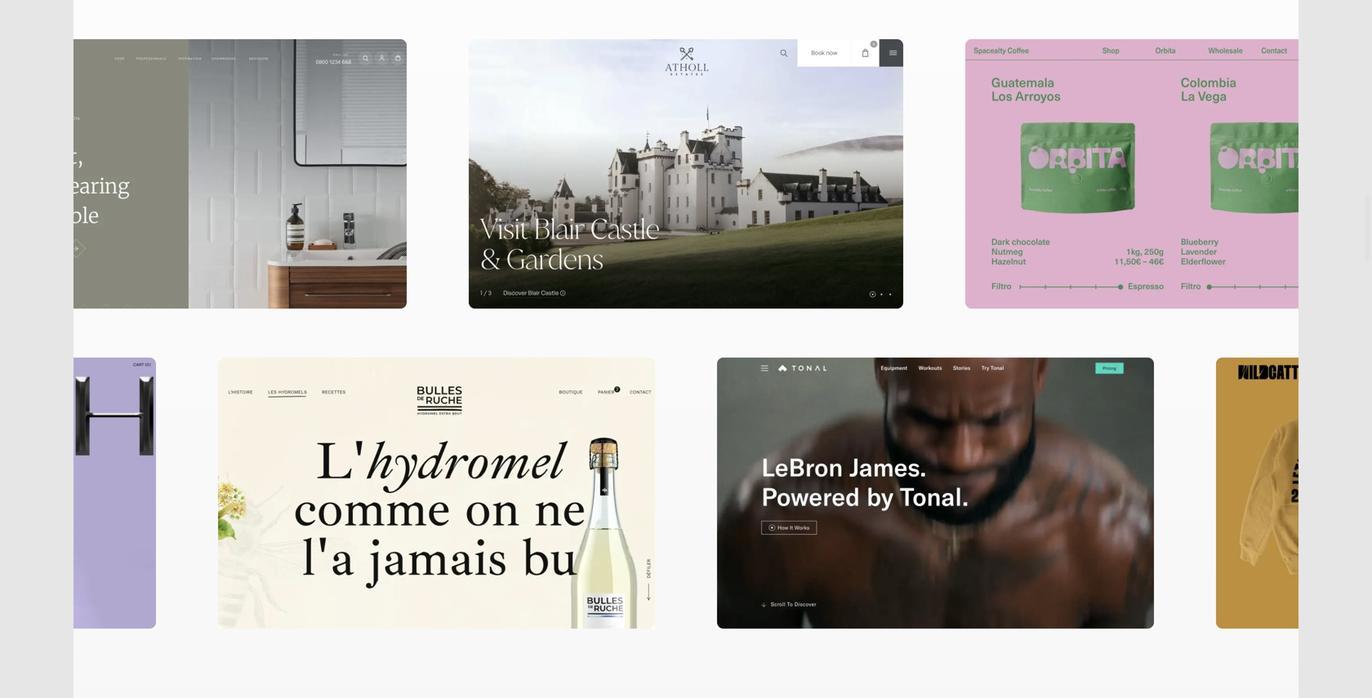 Task type: describe. For each thing, give the bounding box(es) containing it.
screenshot of wildcatter website image
[[1216, 358, 1372, 629]]

screenshot of lunch website image
[[0, 358, 156, 629]]

screenshot of bulles de ruche website image
[[218, 358, 655, 629]]



Task type: vqa. For each thing, say whether or not it's contained in the screenshot.
the Open account menu icon
no



Task type: locate. For each thing, give the bounding box(es) containing it.
screenshot of tonal website image
[[717, 358, 1154, 629]]

screenshot of terzetto website image
[[0, 39, 407, 309]]

screenshot of atholl estates website image
[[469, 39, 903, 309]]

screenshot of orbita website image
[[965, 39, 1372, 309]]



